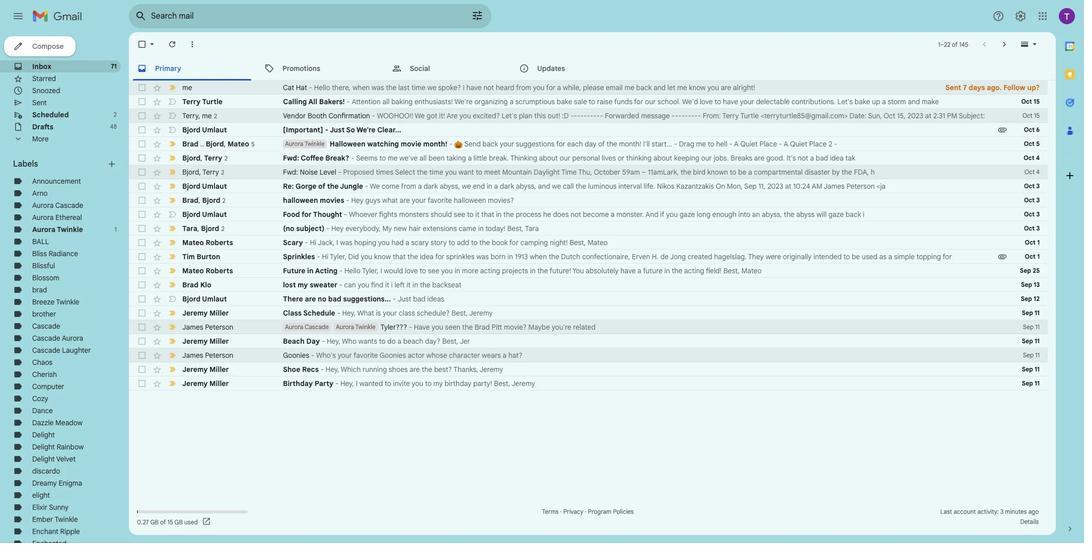 Task type: vqa. For each thing, say whether or not it's contained in the screenshot.
yo
no



Task type: describe. For each thing, give the bounding box(es) containing it.
0 horizontal spatial was
[[340, 238, 353, 247]]

to left add
[[449, 238, 455, 247]]

0 horizontal spatial hello
[[314, 83, 330, 92]]

0 vertical spatial james
[[824, 182, 845, 191]]

1 horizontal spatial at
[[926, 111, 932, 120]]

2 horizontal spatial have
[[723, 97, 739, 106]]

chaos link
[[32, 358, 53, 367]]

spoke?
[[439, 83, 461, 92]]

1 gaze from the left
[[680, 210, 695, 219]]

19 row from the top
[[129, 335, 1049, 349]]

oct 3 for halloween movies - hey guys what are your favorite halloween movies?
[[1025, 197, 1040, 204]]

woohoo!!
[[377, 111, 414, 120]]

have
[[414, 323, 430, 332]]

details link
[[1021, 518, 1040, 526]]

bliss radiance link
[[32, 249, 78, 258]]

the left abyss
[[784, 210, 795, 219]]

h.
[[652, 252, 659, 262]]

in right came
[[478, 224, 484, 233]]

mateo roberts for scary
[[182, 238, 233, 247]]

1 horizontal spatial know
[[689, 83, 706, 92]]

aurora up the laughter
[[62, 334, 83, 343]]

22 row from the top
[[129, 377, 1049, 391]]

aurora up aurora twinkle link
[[32, 213, 54, 222]]

0 horizontal spatial bad
[[328, 295, 342, 304]]

17 row from the top
[[129, 306, 1049, 320]]

your up monsters
[[412, 196, 426, 205]]

mateo roberts for future in acting
[[182, 267, 233, 276]]

0 vertical spatial tyler,
[[330, 252, 347, 262]]

1 horizontal spatial have
[[621, 267, 636, 276]]

2 vertical spatial 15
[[168, 519, 173, 526]]

0 vertical spatial turtle
[[202, 97, 223, 106]]

oct 4 for proposed times select the time you want to meet mountain daylight time thu, october 59am – 11amlark, the bird known to be a compartmental disaster by the fda, h
[[1025, 168, 1040, 176]]

1 horizontal spatial we're
[[455, 97, 473, 106]]

mateo down they
[[742, 267, 762, 276]]

for left each
[[557, 140, 566, 149]]

jeremy miller for beach day
[[182, 337, 229, 346]]

got
[[427, 111, 438, 120]]

in right projects
[[530, 267, 536, 276]]

1 horizontal spatial just
[[398, 295, 412, 304]]

terry down terry turtle
[[182, 111, 198, 120]]

compose
[[32, 42, 64, 51]]

1 a from the left
[[735, 140, 739, 149]]

6 row from the top
[[129, 151, 1049, 165]]

keeping
[[675, 154, 700, 163]]

2 for fwd: noise level - proposed times select the time you want to meet mountain daylight time thu, october 59am – 11amlark, the bird known to be a compartmental disaster by the fda, h
[[221, 169, 224, 176]]

scary
[[411, 238, 429, 247]]

on
[[716, 182, 726, 191]]

9 row from the top
[[129, 193, 1049, 208]]

to up mon, on the top of page
[[730, 168, 737, 177]]

the left future!
[[538, 267, 548, 276]]

more image
[[187, 39, 198, 49]]

aurora up ball link
[[32, 225, 55, 234]]

shoe
[[283, 365, 301, 374]]

mateo up confectionaire,
[[588, 238, 608, 247]]

1 vertical spatial see
[[428, 267, 440, 276]]

the up ideas at the left of the page
[[420, 281, 431, 290]]

a down heard
[[510, 97, 514, 106]]

terry up terry , me 2
[[182, 97, 201, 106]]

1 james peterson from the top
[[182, 323, 234, 332]]

last
[[941, 508, 953, 516]]

shoe recs - hey, which running shoes are the best? thanks, jeremy
[[283, 365, 503, 374]]

day
[[585, 140, 597, 149]]

12 row from the top
[[129, 236, 1049, 250]]

to right sale
[[589, 97, 596, 106]]

you left had
[[378, 238, 390, 247]]

aurora up who
[[336, 323, 354, 331]]

4 row from the top
[[129, 123, 1049, 137]]

breeze twinkle link
[[32, 298, 79, 307]]

book
[[492, 238, 508, 247]]

your up break.
[[500, 140, 514, 149]]

account
[[954, 508, 977, 516]]

a down meet
[[494, 182, 498, 191]]

the left best?
[[422, 365, 433, 374]]

future in acting - hello tyler, i would love to see you in more acting projects in the future! you absolutely have a future in the acting field! best, mateo
[[283, 267, 762, 276]]

movies?
[[488, 196, 514, 205]]

to right add
[[471, 238, 478, 247]]

0 horizontal spatial back
[[483, 140, 498, 149]]

the left book
[[480, 238, 490, 247]]

program policies link
[[588, 508, 634, 516]]

bjord umlaut for [important] - just so we're clear...
[[182, 125, 227, 135]]

5 inside the brad .. bjord , mateo 5
[[251, 140, 255, 148]]

advanced search options image
[[468, 6, 488, 26]]

a left little
[[468, 154, 472, 163]]

class schedule - hey, what is your class schedule? best, jeremy
[[283, 309, 493, 318]]

settings image
[[1015, 10, 1027, 22]]

to right invite on the left of page
[[425, 379, 432, 388]]

october
[[594, 168, 621, 177]]

known
[[708, 168, 729, 177]]

1 horizontal spatial tara
[[525, 224, 539, 233]]

the up lives
[[607, 140, 618, 149]]

, for fwd: noise level
[[199, 168, 201, 177]]

search mail image
[[132, 7, 150, 25]]

0 horizontal spatial time
[[412, 83, 426, 92]]

a right up
[[883, 97, 886, 106]]

send back your suggestions for each day of the month! i'll start... - drag me to hell - a quiet place - a quiet place 2 -
[[463, 140, 838, 149]]

aurora down arno
[[32, 201, 54, 210]]

of for the
[[318, 182, 326, 191]]

your down alright!
[[740, 97, 755, 106]]

sep for my
[[1023, 380, 1034, 387]]

delight for delight velvet
[[32, 455, 55, 464]]

a up halloween movies - hey guys what are your favorite halloween movies?
[[418, 182, 422, 191]]

1 vertical spatial tyler,
[[362, 267, 379, 276]]

of for 145
[[953, 41, 958, 48]]

for up subject)
[[302, 210, 312, 219]]

elight
[[32, 491, 50, 500]]

delight for delight rainbow
[[32, 443, 55, 452]]

jeremy miller for class schedule
[[182, 309, 229, 318]]

in down de
[[665, 267, 670, 276]]

0 vertical spatial my
[[298, 281, 308, 290]]

bjord umlaut for there are no bad suggestions...
[[182, 295, 227, 304]]

pitt
[[492, 323, 503, 332]]

2 for (no subject) - hey everybody, my new hair extensions came in today! best, tara
[[221, 225, 225, 233]]

fda,
[[855, 168, 870, 177]]

beach
[[403, 337, 424, 346]]

aurora cascade link
[[32, 201, 83, 210]]

the left "last"
[[386, 83, 397, 92]]

add
[[457, 238, 470, 247]]

me left we've
[[388, 154, 398, 163]]

, for vendor booth confirmation
[[198, 111, 200, 120]]

tab list right 25
[[1057, 32, 1085, 507]]

sun,
[[869, 111, 883, 120]]

updates tab
[[511, 56, 638, 81]]

vendor booth confirmation - woohoo!! we got it! are you excited? let's plan this out! :d ---------- forwarded message --------- from: terry turtle <terryturtle85@gmail.com> date: sun, oct 15, 2023 at 2:31 pm subject:
[[283, 111, 986, 120]]

aurora twinkle inside the labels navigation
[[32, 225, 83, 234]]

you're
[[552, 323, 572, 332]]

1 horizontal spatial love
[[700, 97, 713, 106]]

find
[[371, 281, 384, 290]]

heard
[[496, 83, 515, 92]]

0 horizontal spatial idea
[[420, 252, 434, 262]]

0 vertical spatial 2023
[[908, 111, 924, 120]]

for up vendor booth confirmation - woohoo!! we got it! are you excited? let's plan this out! :d ---------- forwarded message --------- from: terry turtle <terryturtle85@gmail.com> date: sun, oct 15, 2023 at 2:31 pm subject:
[[635, 97, 644, 106]]

2 horizontal spatial bad
[[816, 154, 829, 163]]

had
[[392, 238, 404, 247]]

your right is
[[383, 309, 397, 318]]

are down actor
[[410, 365, 420, 374]]

i right jack,
[[337, 238, 338, 247]]

tyler??? - have you seen the brad pitt movie? maybe you're related
[[381, 323, 596, 332]]

the up jer
[[463, 323, 473, 332]]

you right are
[[460, 111, 471, 120]]

2 vertical spatial peterson
[[205, 351, 234, 360]]

to left invite on the left of page
[[385, 379, 391, 388]]

:d
[[562, 111, 569, 120]]

a down breaks
[[749, 168, 753, 177]]

dazzle
[[32, 419, 54, 428]]

topping
[[917, 252, 942, 262]]

bjord umlaut for food for thought
[[182, 210, 227, 219]]

it for to
[[476, 210, 480, 219]]

out!
[[548, 111, 561, 120]]

brad left pitt
[[475, 323, 490, 332]]

2 gaze from the left
[[829, 210, 844, 219]]

hey, for hey, which running shoes are the best? thanks, jeremy
[[326, 365, 339, 374]]

i right spoke?
[[463, 83, 465, 92]]

sep for jeremy
[[1023, 309, 1034, 317]]

for right the topping
[[943, 252, 953, 262]]

class
[[399, 309, 415, 318]]

1 oct 1 from the top
[[1026, 239, 1040, 246]]

1 horizontal spatial and
[[654, 83, 666, 92]]

are left alright!
[[721, 83, 732, 92]]

the down jong
[[672, 267, 683, 276]]

2 horizontal spatial our
[[702, 154, 712, 163]]

aurora down class
[[285, 323, 304, 331]]

monster.
[[617, 210, 644, 219]]

0 vertical spatial was
[[372, 83, 384, 92]]

row containing brad klo
[[129, 278, 1049, 292]]

11 for birthday
[[1035, 380, 1040, 387]]

to left do
[[379, 337, 386, 346]]

it's
[[787, 154, 796, 163]]

compartmental
[[754, 168, 803, 177]]

1 vertical spatial i
[[391, 281, 393, 290]]

5 row from the top
[[129, 137, 1049, 151]]

145
[[960, 41, 969, 48]]

cascade for cascade aurora
[[32, 334, 60, 343]]

you up scrumptious
[[533, 83, 545, 92]]

dance
[[32, 407, 53, 416]]

brad for brad klo
[[182, 281, 199, 290]]

i'll
[[644, 140, 650, 149]]

meadow
[[55, 419, 83, 428]]

wears
[[482, 351, 501, 360]]

1 horizontal spatial abyss,
[[516, 182, 537, 191]]

1 horizontal spatial turtle
[[741, 111, 759, 120]]

1 dark from the left
[[424, 182, 438, 191]]

a right had
[[406, 238, 410, 247]]

oct 15 for woohoo!! we got it! are you excited? let's plan this out! :d ---------- forwarded message --------- from: terry turtle <terryturtle85@gmail.com> date: sun, oct 15, 2023 at 2:31 pm subject:
[[1023, 112, 1040, 119]]

sunny
[[49, 503, 69, 512]]

1 horizontal spatial idea
[[831, 154, 844, 163]]

of for 15
[[160, 519, 166, 526]]

to up came
[[467, 210, 474, 219]]

meet
[[484, 168, 501, 177]]

cascade up ethereal
[[55, 201, 83, 210]]

umlaut for food for thought
[[202, 210, 227, 219]]

interval
[[619, 182, 642, 191]]

0 horizontal spatial it
[[385, 281, 390, 290]]

your down who
[[338, 351, 352, 360]]

1 month! from the left
[[424, 140, 448, 149]]

me right let
[[678, 83, 688, 92]]

drafts
[[32, 122, 53, 132]]

1 horizontal spatial all
[[420, 154, 427, 163]]

11 for jeremy
[[1035, 366, 1040, 373]]

best, down hagelslag.
[[724, 267, 740, 276]]

watching
[[368, 140, 399, 149]]

up
[[873, 97, 881, 106]]

drag
[[679, 140, 695, 149]]

Search mail text field
[[151, 11, 443, 21]]

twinkle down what
[[356, 323, 376, 331]]

1 vertical spatial peterson
[[205, 323, 234, 332]]

school.
[[658, 97, 681, 106]]

delight link
[[32, 431, 55, 440]]

0 horizontal spatial our
[[560, 154, 571, 163]]

calling
[[283, 97, 307, 106]]

ethereal
[[55, 213, 82, 222]]

beach
[[283, 337, 305, 346]]

1 horizontal spatial my
[[434, 379, 443, 388]]

15 for woohoo!! we got it! are you excited? let's plan this out! :d ---------- forwarded message --------- from: terry turtle <terryturtle85@gmail.com> date: sun, oct 15, 2023 at 2:31 pm subject:
[[1035, 112, 1040, 119]]

miller for shoe
[[210, 365, 229, 374]]

cozy link
[[32, 395, 48, 404]]

10 row from the top
[[129, 208, 1049, 222]]

lives
[[602, 154, 616, 163]]

vendor
[[283, 111, 306, 120]]

71
[[111, 62, 117, 70]]

0 horizontal spatial 2023
[[768, 182, 784, 191]]

, for (no subject)
[[198, 224, 199, 233]]

you right invite on the left of page
[[412, 379, 424, 388]]

a left future
[[638, 267, 642, 276]]

2 for halloween movies - hey guys what are your favorite halloween movies?
[[222, 197, 226, 204]]

twinkle for ember twinkle link
[[55, 515, 78, 525]]

1 inside the labels navigation
[[115, 226, 117, 233]]

or
[[618, 154, 625, 163]]

for down story
[[436, 252, 445, 262]]

1 horizontal spatial bad
[[413, 295, 426, 304]]

2 vertical spatial back
[[846, 210, 862, 219]]

3 for food for thought - whoever fights monsters should see to it that in the process he does not become a monster. and if you gaze long enough into an abyss, the abyss will gaze back i
[[1037, 211, 1040, 218]]

2 gb from the left
[[175, 519, 183, 526]]

18 row from the top
[[129, 320, 1049, 335]]

2 vertical spatial and
[[538, 182, 551, 191]]

in left acting
[[307, 267, 314, 276]]

11 for hat?
[[1036, 352, 1040, 359]]

hi for hi jack, i was hoping you had a scary story to add to the book for camping night! best, mateo
[[310, 238, 317, 247]]

used inside row
[[862, 252, 878, 262]]

2 a from the left
[[784, 140, 789, 149]]

2 oct 1 from the top
[[1026, 253, 1040, 260]]

terry up brad , bjord 2
[[203, 168, 219, 177]]

1 vertical spatial that
[[393, 252, 406, 262]]

there
[[283, 295, 303, 304]]

fights
[[379, 210, 398, 219]]

terry right from:
[[723, 111, 739, 120]]

0 vertical spatial see
[[454, 210, 466, 219]]

arno link
[[32, 189, 48, 198]]

1 horizontal spatial aurora twinkle
[[336, 323, 376, 331]]

breaks
[[731, 154, 753, 163]]

terms link
[[542, 508, 559, 516]]

0 vertical spatial peterson
[[847, 182, 875, 191]]

guys
[[366, 196, 381, 205]]

1 horizontal spatial we
[[462, 182, 471, 191]]

kazantzakis
[[677, 182, 715, 191]]

sent for "sent" link
[[32, 98, 47, 107]]

is
[[376, 309, 381, 318]]

1 halloween from the left
[[283, 196, 318, 205]]

you right "did"
[[361, 252, 373, 262]]

1913
[[515, 252, 528, 262]]

the right select
[[417, 168, 428, 177]]

0 horizontal spatial tara
[[182, 224, 198, 233]]

8 row from the top
[[129, 179, 1049, 193]]

are left good.
[[755, 154, 765, 163]]

cascade for cascade link at the bottom left of page
[[32, 322, 60, 331]]

1 vertical spatial favorite
[[354, 351, 378, 360]]

2 vertical spatial not
[[571, 210, 582, 219]]

0 vertical spatial when
[[353, 83, 370, 92]]

25
[[1033, 267, 1040, 275]]

–
[[642, 168, 647, 177]]

more
[[462, 267, 479, 276]]

terms
[[542, 508, 559, 516]]

sep for thanks,
[[1023, 366, 1034, 373]]

gmail image
[[32, 6, 87, 26]]

tab list containing primary
[[129, 56, 1057, 81]]

me right email
[[625, 83, 635, 92]]

am
[[812, 182, 823, 191]]

does
[[553, 210, 569, 219]]

0 horizontal spatial abyss,
[[440, 182, 460, 191]]

1 horizontal spatial aurora cascade
[[285, 323, 329, 331]]

in right 'left'
[[413, 281, 418, 290]]

14 row from the top
[[129, 264, 1049, 278]]

a right become
[[611, 210, 615, 219]]

sep 11 for best,
[[1023, 338, 1040, 345]]

up?
[[1028, 83, 1040, 92]]

the down scary
[[408, 252, 418, 262]]

break.
[[489, 154, 509, 163]]

0 horizontal spatial not
[[484, 83, 494, 92]]

you up from:
[[708, 83, 720, 92]]

the right call
[[576, 182, 587, 191]]

updates
[[538, 64, 565, 73]]

1 quiet from the left
[[741, 140, 758, 149]]

to up from:
[[715, 97, 722, 106]]

cascade down schedule
[[305, 323, 329, 331]]

aurora inside aurora twinkle halloween watching movie month!
[[285, 140, 304, 148]]

can
[[344, 281, 356, 290]]

me right drag
[[697, 140, 706, 149]]

hey, for hey, who wants to do a beach day? best, jer
[[327, 337, 341, 346]]

sent for sent 7 days ago. follow up?
[[946, 83, 962, 92]]

thanks,
[[454, 365, 479, 374]]

0 vertical spatial favorite
[[428, 196, 452, 205]]

to right intended
[[844, 252, 851, 262]]

there are no bad suggestions... - just bad ideas
[[283, 295, 445, 304]]

bjord , terry 2 for fwd: noise level - proposed times select the time you want to meet mountain daylight time thu, october 59am – 11amlark, the bird known to be a compartmental disaster by the fda, h
[[182, 168, 224, 177]]

0 horizontal spatial be
[[739, 168, 747, 177]]

twinkle for aurora twinkle link
[[57, 225, 83, 234]]

2 horizontal spatial and
[[909, 97, 921, 106]]

1 · from the left
[[561, 508, 562, 516]]

1 vertical spatial hello
[[345, 267, 361, 276]]

2 about from the left
[[654, 154, 673, 163]]

0 vertical spatial that
[[482, 210, 495, 219]]

the down movies?
[[504, 210, 514, 219]]

a left while,
[[558, 83, 561, 92]]

toggle split pane mode image
[[1020, 39, 1030, 49]]

to down watching
[[380, 154, 386, 163]]

are right what
[[400, 196, 410, 205]]

1 vertical spatial let's
[[502, 111, 517, 120]]

extensions
[[423, 224, 457, 233]]

do
[[388, 337, 396, 346]]

a left "hat?"
[[503, 351, 507, 360]]

0 horizontal spatial have
[[467, 83, 482, 92]]



Task type: locate. For each thing, give the bounding box(es) containing it.
at left 2:31
[[926, 111, 932, 120]]

15 for attention all baking enthusiasts! we're organizing a scrumptious bake sale to raise funds for our school. we'd love to have your delectable contributions. let's bake up a storm and make
[[1034, 98, 1040, 105]]

labels
[[13, 159, 38, 169]]

our up message
[[645, 97, 656, 106]]

- inside [important] - just so we're clear... "link"
[[325, 125, 329, 135]]

schedule?
[[417, 309, 450, 318]]

1 horizontal spatial when
[[530, 252, 547, 262]]

twinkle for breeze twinkle link
[[56, 298, 79, 307]]

hey, for hey, i wanted to invite you to my birthday party! best, jeremy
[[341, 379, 354, 388]]

bjord umlaut for re: gorge of the jungle
[[182, 182, 227, 191]]

1 horizontal spatial be
[[852, 252, 861, 262]]

bird
[[693, 168, 706, 177]]

1 vertical spatial roberts
[[206, 267, 233, 276]]

row containing me
[[129, 81, 1049, 95]]

bjord umlaut down klo
[[182, 295, 227, 304]]

2 vertical spatial have
[[621, 267, 636, 276]]

None checkbox
[[137, 195, 147, 206], [137, 210, 147, 220], [137, 266, 147, 276], [137, 322, 147, 333], [137, 337, 147, 347], [137, 379, 147, 389], [137, 195, 147, 206], [137, 210, 147, 220], [137, 266, 147, 276], [137, 322, 147, 333], [137, 337, 147, 347], [137, 379, 147, 389]]

blossom link
[[32, 274, 59, 283]]

1 acting from the left
[[480, 267, 500, 276]]

are left no
[[305, 295, 316, 304]]

delight down delight link
[[32, 443, 55, 452]]

aurora cascade inside the labels navigation
[[32, 201, 83, 210]]

brad up tara , bjord 2
[[182, 196, 199, 205]]

jeremy miller for birthday party
[[182, 379, 229, 388]]

delight for delight link
[[32, 431, 55, 440]]

hey, left who
[[327, 337, 341, 346]]

0 vertical spatial sent
[[946, 83, 962, 92]]

mateo up tim
[[182, 238, 204, 247]]

hey for hey everybody, my new hair extensions came in today! best, tara
[[332, 224, 344, 233]]

mateo roberts up burton
[[182, 238, 233, 247]]

it up came
[[476, 210, 480, 219]]

it right "find"
[[385, 281, 390, 290]]

halloween
[[330, 140, 366, 149]]

aurora twinkle
[[32, 225, 83, 234], [336, 323, 376, 331]]

oct 3 for food for thought - whoever fights monsters should see to it that in the process he does not become a monster. and if you gaze long enough into an abyss, the abyss will gaze back i
[[1025, 211, 1040, 218]]

break?
[[326, 154, 349, 163]]

sep for it
[[1022, 281, 1033, 289]]

me down the primary tab
[[182, 83, 192, 92]]

i left wanted
[[356, 379, 358, 388]]

3 umlaut from the top
[[202, 210, 227, 219]]

sprinkles - hi tyler, did you know that the idea for sprinkles was born in 1913 when the dutch confectionaire, erven h. de jong created hagelslag. they were originally intended to be used as a simple topping for
[[283, 252, 953, 262]]

aurora twinkle halloween watching movie month!
[[285, 140, 448, 149]]

running
[[363, 365, 387, 374]]

bjord , terry 2 for fwd: coffee break? - seems to me we've all been taking a little break. thinking about our personal lives or thinking about keeping our jobs. breaks are good. it's not a bad idea tak
[[182, 153, 228, 162]]

1 horizontal spatial i
[[863, 210, 865, 219]]

dark up movies?
[[500, 182, 515, 191]]

brad left ..
[[182, 139, 199, 148]]

bake
[[557, 97, 573, 106], [855, 97, 871, 106]]

1 horizontal spatial goonies
[[380, 351, 406, 360]]

0 horizontal spatial about
[[539, 154, 558, 163]]

it for left
[[407, 281, 411, 290]]

2 vertical spatial delight
[[32, 455, 55, 464]]

None search field
[[129, 4, 492, 28]]

created
[[688, 252, 713, 262]]

2 vertical spatial was
[[477, 252, 489, 262]]

thought
[[313, 210, 342, 219]]

umlaut for re: gorge of the jungle
[[202, 182, 227, 191]]

gb left follow link to manage storage icon
[[175, 519, 183, 526]]

1 horizontal spatial time
[[430, 168, 444, 177]]

hey down thought
[[332, 224, 344, 233]]

was up "did"
[[340, 238, 353, 247]]

has attachment image
[[998, 125, 1008, 135]]

4 umlaut from the top
[[202, 295, 227, 304]]

3 for halloween movies - hey guys what are your favorite halloween movies?
[[1037, 197, 1040, 204]]

1 roberts from the top
[[206, 238, 233, 247]]

1 vertical spatial bjord , terry 2
[[182, 168, 224, 177]]

and left let
[[654, 83, 666, 92]]

0 horizontal spatial my
[[298, 281, 308, 290]]

11 for best,
[[1035, 338, 1040, 345]]

labels navigation
[[0, 32, 129, 544]]

birthday party - hey, i wanted to invite you to my birthday party! best, jeremy
[[283, 379, 535, 388]]

1 vertical spatial not
[[798, 154, 809, 163]]

2 james peterson from the top
[[182, 351, 234, 360]]

15 row from the top
[[129, 278, 1049, 292]]

main content
[[129, 32, 1057, 536]]

0 vertical spatial let's
[[838, 97, 853, 106]]

i
[[463, 83, 465, 92], [337, 238, 338, 247], [381, 267, 382, 276], [356, 379, 358, 388]]

2 quiet from the left
[[791, 140, 808, 149]]

we left 'end'
[[462, 182, 471, 191]]

you right can
[[358, 281, 370, 290]]

None checkbox
[[137, 39, 147, 49], [137, 83, 147, 93], [137, 97, 147, 107], [137, 111, 147, 121], [137, 125, 147, 135], [137, 139, 147, 149], [137, 153, 147, 163], [137, 167, 147, 177], [137, 181, 147, 191], [137, 224, 147, 234], [137, 238, 147, 248], [137, 252, 147, 262], [137, 280, 147, 290], [137, 294, 147, 304], [137, 308, 147, 318], [137, 351, 147, 361], [137, 365, 147, 375], [137, 39, 147, 49], [137, 83, 147, 93], [137, 97, 147, 107], [137, 111, 147, 121], [137, 125, 147, 135], [137, 139, 147, 149], [137, 153, 147, 163], [137, 167, 147, 177], [137, 181, 147, 191], [137, 224, 147, 234], [137, 238, 147, 248], [137, 252, 147, 262], [137, 280, 147, 290], [137, 294, 147, 304], [137, 308, 147, 318], [137, 351, 147, 361], [137, 365, 147, 375]]

umlaut
[[202, 125, 227, 135], [202, 182, 227, 191], [202, 210, 227, 219], [202, 295, 227, 304]]

3
[[1037, 182, 1040, 190], [1037, 197, 1040, 204], [1037, 211, 1040, 218], [1037, 225, 1040, 232], [1001, 508, 1004, 516]]

quiet up breaks
[[741, 140, 758, 149]]

1 vertical spatial we
[[370, 182, 380, 191]]

1 gb from the left
[[150, 519, 159, 526]]

best, right party!
[[494, 379, 511, 388]]

2 horizontal spatial was
[[477, 252, 489, 262]]

best, up seen
[[452, 309, 468, 318]]

0 horizontal spatial sent
[[32, 98, 47, 107]]

bjord
[[182, 125, 201, 135], [206, 139, 224, 148], [182, 153, 201, 162], [182, 168, 199, 177], [182, 182, 201, 191], [202, 196, 220, 205], [182, 210, 201, 219], [201, 224, 219, 233], [182, 295, 201, 304]]

terry , me 2
[[182, 111, 217, 120]]

delight
[[32, 431, 55, 440], [32, 443, 55, 452], [32, 455, 55, 464]]

1 bake from the left
[[557, 97, 573, 106]]

sep for a
[[1024, 352, 1034, 359]]

2 horizontal spatial abyss,
[[762, 210, 783, 219]]

0 horizontal spatial halloween
[[283, 196, 318, 205]]

mateo right ..
[[228, 139, 249, 148]]

2 jeremy miller from the top
[[182, 337, 229, 346]]

1 bjord , terry 2 from the top
[[182, 153, 228, 162]]

sep for see
[[1021, 267, 1032, 275]]

21 row from the top
[[129, 363, 1049, 377]]

just left so
[[330, 125, 345, 135]]

in down movies?
[[496, 210, 502, 219]]

oct 3
[[1025, 182, 1040, 190], [1025, 197, 1040, 204], [1025, 211, 1040, 218], [1025, 225, 1040, 232]]

4 bjord umlaut from the top
[[182, 295, 227, 304]]

2 horizontal spatial we
[[552, 182, 561, 191]]

wanted
[[360, 379, 383, 388]]

support image
[[993, 10, 1005, 22]]

· right privacy link
[[585, 508, 587, 516]]

row containing terry turtle
[[129, 95, 1049, 109]]

sep for day?
[[1023, 338, 1034, 345]]

, for halloween movies
[[199, 196, 200, 205]]

mateo roberts
[[182, 238, 233, 247], [182, 267, 233, 276]]

chaos
[[32, 358, 53, 367]]

was left born
[[477, 252, 489, 262]]

future!
[[550, 267, 571, 276]]

umlaut for [important] - just so we're clear...
[[202, 125, 227, 135]]

back right will
[[846, 210, 862, 219]]

0 vertical spatial hey
[[351, 196, 364, 205]]

at
[[926, 111, 932, 120], [786, 182, 792, 191]]

1 jeremy miller from the top
[[182, 309, 229, 318]]

primary tab
[[129, 56, 255, 81]]

0 vertical spatial love
[[700, 97, 713, 106]]

see
[[454, 210, 466, 219], [428, 267, 440, 276]]

brad for brad .. bjord , mateo 5
[[182, 139, 199, 148]]

field!
[[706, 267, 722, 276]]

0 horizontal spatial turtle
[[202, 97, 223, 106]]

h
[[871, 168, 876, 177]]

umlaut up brad , bjord 2
[[202, 182, 227, 191]]

aurora down [important]
[[285, 140, 304, 148]]

delight velvet link
[[32, 455, 76, 464]]

best, down process
[[508, 224, 524, 233]]

22
[[945, 41, 951, 48]]

4 for seems to me we've all been taking a little break. thinking about our personal lives or thinking about keeping our jobs. breaks are good. it's not a bad idea tak
[[1037, 154, 1040, 162]]

hey, for hey, what is your class schedule? best, jeremy
[[342, 309, 356, 318]]

2 month! from the left
[[619, 140, 642, 149]]

wants
[[359, 337, 378, 346]]

1 vertical spatial sent
[[32, 98, 47, 107]]

0 horizontal spatial dark
[[424, 182, 438, 191]]

1 mateo roberts from the top
[[182, 238, 233, 247]]

row containing tara
[[129, 222, 1049, 236]]

13 row from the top
[[129, 250, 1049, 264]]

goonies up the shoe recs - hey, which running shoes are the best? thanks, jeremy
[[380, 351, 406, 360]]

0 vertical spatial idea
[[831, 154, 844, 163]]

0 vertical spatial bjord , terry 2
[[182, 153, 228, 162]]

0 horizontal spatial all
[[383, 97, 390, 106]]

2 fwd: from the top
[[283, 168, 298, 177]]

confectionaire,
[[583, 252, 631, 262]]

fwd: left coffee
[[283, 154, 299, 163]]

2 bjord umlaut from the top
[[182, 182, 227, 191]]

0 horizontal spatial and
[[538, 182, 551, 191]]

it
[[476, 210, 480, 219], [385, 281, 390, 290], [407, 281, 411, 290]]

3 inside last account activity: 3 minutes ago details
[[1001, 508, 1004, 516]]

delight down dazzle
[[32, 431, 55, 440]]

4 for proposed times select the time you want to meet mountain daylight time thu, october 59am – 11amlark, the bird known to be a compartmental disaster by the fda, h
[[1037, 168, 1040, 176]]

tab list
[[1057, 32, 1085, 507], [129, 56, 1057, 81]]

0 horizontal spatial know
[[374, 252, 391, 262]]

pm
[[948, 111, 958, 120]]

of right the day
[[599, 140, 605, 149]]

11 row from the top
[[129, 222, 1049, 236]]

, for fwd: coffee break?
[[201, 153, 202, 162]]

1
[[939, 41, 941, 48], [115, 226, 117, 233], [1038, 239, 1040, 246], [1038, 253, 1040, 260]]

dance link
[[32, 407, 53, 416]]

2 horizontal spatial back
[[846, 210, 862, 219]]

just up class
[[398, 295, 412, 304]]

4 oct 3 from the top
[[1025, 225, 1040, 232]]

aurora cascade up day
[[285, 323, 329, 331]]

15 up 6
[[1035, 112, 1040, 119]]

aurora twinkle link
[[32, 225, 83, 234]]

row containing terry
[[129, 109, 1049, 123]]

have down alright!
[[723, 97, 739, 106]]

be left the as
[[852, 252, 861, 262]]

dazzle meadow
[[32, 419, 83, 428]]

aurora cascade up aurora ethereal
[[32, 201, 83, 210]]

gaze left 'long'
[[680, 210, 695, 219]]

0 horizontal spatial gaze
[[680, 210, 695, 219]]

fwd: for fwd: noise level - proposed times select the time you want to meet mountain daylight time thu, october 59am – 11amlark, the bird known to be a compartmental disaster by the fda, h
[[283, 168, 298, 177]]

2 acting from the left
[[685, 267, 705, 276]]

0 horizontal spatial hi
[[310, 238, 317, 247]]

0 horizontal spatial aurora twinkle
[[32, 225, 83, 234]]

while,
[[563, 83, 582, 92]]

sep 11 for birthday
[[1023, 380, 1040, 387]]

1 horizontal spatial our
[[645, 97, 656, 106]]

sent inside row
[[946, 83, 962, 92]]

twinkle inside aurora twinkle halloween watching movie month!
[[305, 140, 325, 148]]

1 horizontal spatial we
[[415, 111, 425, 120]]

oct 3 for (no subject) - hey everybody, my new hair extensions came in today! best, tara
[[1025, 225, 1040, 232]]

idea down scary
[[420, 252, 434, 262]]

1 horizontal spatial back
[[637, 83, 652, 92]]

oct 4 for seems to me we've all been taking a little break. thinking about our personal lives or thinking about keeping our jobs. breaks are good. it's not a bad idea tak
[[1024, 154, 1040, 162]]

tyler???
[[381, 323, 407, 332]]

hello down "did"
[[345, 267, 361, 276]]

party!
[[474, 379, 492, 388]]

has attachment image
[[998, 252, 1008, 262]]

not right does
[[571, 210, 582, 219]]

sent inside the labels navigation
[[32, 98, 47, 107]]

0 horizontal spatial love
[[405, 267, 418, 276]]

1 vertical spatial at
[[786, 182, 792, 191]]

month! down [important] - just so we're clear... "link"
[[619, 140, 642, 149]]

the left bird
[[681, 168, 692, 177]]

20 row from the top
[[129, 349, 1049, 363]]

0 horizontal spatial from
[[401, 182, 416, 191]]

main menu image
[[12, 10, 24, 22]]

3 miller from the top
[[210, 365, 229, 374]]

2 · from the left
[[585, 508, 587, 516]]

used
[[862, 252, 878, 262], [184, 519, 198, 526]]

0 vertical spatial oct 1
[[1026, 239, 1040, 246]]

in right 'end'
[[487, 182, 493, 191]]

miller for class
[[210, 309, 229, 318]]

2 umlaut from the top
[[202, 182, 227, 191]]

was
[[372, 83, 384, 92], [340, 238, 353, 247], [477, 252, 489, 262]]

0 vertical spatial 15
[[1034, 98, 1040, 105]]

2 bake from the left
[[855, 97, 871, 106]]

terry down the brad .. bjord , mateo 5
[[204, 153, 223, 162]]

erven
[[632, 252, 651, 262]]

0 horizontal spatial we're
[[357, 125, 376, 135]]

0 horizontal spatial we
[[428, 83, 437, 92]]

contributions.
[[792, 97, 836, 106]]

1 vertical spatial idea
[[420, 252, 434, 262]]

[important] - just so we're clear... link
[[283, 125, 993, 135]]

1 miller from the top
[[210, 309, 229, 318]]

just inside "link"
[[330, 125, 345, 135]]

by
[[833, 168, 840, 177]]

3 row from the top
[[129, 109, 1049, 123]]

2 roberts from the top
[[206, 267, 233, 276]]

a up disaster
[[811, 154, 815, 163]]

2 miller from the top
[[210, 337, 229, 346]]

2 goonies from the left
[[380, 351, 406, 360]]

1 about from the left
[[539, 154, 558, 163]]

3 delight from the top
[[32, 455, 55, 464]]

idea
[[831, 154, 844, 163], [420, 252, 434, 262]]

7 row from the top
[[129, 165, 1049, 179]]

cascade for cascade laughter
[[32, 346, 60, 355]]

row containing tim burton
[[129, 250, 1049, 264]]

2 inside tara , bjord 2
[[221, 225, 225, 233]]

abyss, right an
[[762, 210, 783, 219]]

day
[[307, 337, 320, 346]]

1 delight from the top
[[32, 431, 55, 440]]

2 for vendor booth confirmation - woohoo!! we got it! are you excited? let's plan this out! :d ---------- forwarded message --------- from: terry turtle <terryturtle85@gmail.com> date: sun, oct 15, 2023 at 2:31 pm subject:
[[214, 112, 217, 120]]

0 horizontal spatial hey
[[332, 224, 344, 233]]

footer containing terms
[[129, 507, 1049, 528]]

1 vertical spatial be
[[852, 252, 861, 262]]

twinkle up coffee
[[305, 140, 325, 148]]

2 bjord , terry 2 from the top
[[182, 168, 224, 177]]

bjord , terry 2 up brad , bjord 2
[[182, 168, 224, 177]]

3 oct 3 from the top
[[1025, 211, 1040, 218]]

goonies - who's your favorite goonies actor whose character wears a hat?
[[283, 351, 523, 360]]

fwd: coffee break? - seems to me we've all been taking a little break. thinking about our personal lives or thinking about keeping our jobs. breaks are good. it's not a bad idea tak
[[283, 154, 856, 163]]

bad up disaster
[[816, 154, 829, 163]]

sent left 7
[[946, 83, 962, 92]]

used left the as
[[862, 252, 878, 262]]

4 miller from the top
[[210, 379, 229, 388]]

follow link to manage storage image
[[202, 517, 212, 528]]

james for 18th row from the top of the page
[[182, 323, 203, 332]]

2 inside terry , me 2
[[214, 112, 217, 120]]

0 horizontal spatial we
[[370, 182, 380, 191]]

refresh image
[[167, 39, 177, 49]]

for
[[547, 83, 556, 92], [635, 97, 644, 106], [557, 140, 566, 149], [302, 210, 312, 219], [510, 238, 519, 247], [436, 252, 445, 262], [943, 252, 953, 262]]

1 vertical spatial know
[[374, 252, 391, 262]]

2 row from the top
[[129, 95, 1049, 109]]

we'd
[[683, 97, 699, 106]]

quiet up it's
[[791, 140, 808, 149]]

1 horizontal spatial used
[[862, 252, 878, 262]]

main content containing primary
[[129, 32, 1057, 536]]

1 umlaut from the top
[[202, 125, 227, 135]]

left
[[395, 281, 405, 290]]

jungle
[[340, 182, 363, 191]]

scheduled
[[32, 110, 69, 119]]

hey for hey guys what are your favorite halloween movies?
[[351, 196, 364, 205]]

2 oct 3 from the top
[[1025, 197, 1040, 204]]

1 vertical spatial and
[[909, 97, 921, 106]]

roberts up burton
[[206, 238, 233, 247]]

love
[[700, 97, 713, 106], [405, 267, 418, 276]]

1 bjord umlaut from the top
[[182, 125, 227, 135]]

roberts for future in acting - hello tyler, i would love to see you in more acting projects in the future! you absolutely have a future in the acting field! best, mateo
[[206, 267, 233, 276]]

monsters
[[399, 210, 429, 219]]

16 row from the top
[[129, 292, 1049, 306]]

as
[[880, 252, 887, 262]]

know up would
[[374, 252, 391, 262]]

elixir
[[32, 503, 47, 512]]

0 vertical spatial james peterson
[[182, 323, 234, 332]]

brad for brad , bjord 2
[[182, 196, 199, 205]]

sep 11 for hat?
[[1024, 352, 1040, 359]]

acting
[[480, 267, 500, 276], [685, 267, 705, 276]]

🎃 image
[[455, 141, 463, 149]]

1 horizontal spatial month!
[[619, 140, 642, 149]]

let's up date:
[[838, 97, 853, 106]]

movie
[[401, 140, 422, 149]]

cascade up chaos
[[32, 346, 60, 355]]

for down updates
[[547, 83, 556, 92]]

acting down born
[[480, 267, 500, 276]]

1 horizontal spatial from
[[516, 83, 532, 92]]

you right if
[[667, 210, 678, 219]]

2 halloween from the left
[[454, 196, 486, 205]]

0 vertical spatial used
[[862, 252, 878, 262]]

sep 11 for jeremy
[[1023, 366, 1040, 373]]

2 dark from the left
[[500, 182, 515, 191]]

1 vertical spatial 15
[[1035, 112, 1040, 119]]

james for third row from the bottom
[[182, 351, 203, 360]]

0 horizontal spatial used
[[184, 519, 198, 526]]

3 for (no subject) - hey everybody, my new hair extensions came in today! best, tara
[[1037, 225, 1040, 232]]

halloween
[[283, 196, 318, 205], [454, 196, 486, 205]]

you down 'schedule?' in the bottom left of the page
[[432, 323, 444, 332]]

1 horizontal spatial hey
[[351, 196, 364, 205]]

level
[[320, 168, 337, 177]]

the up movies at top
[[327, 182, 339, 191]]

halloween down 'end'
[[454, 196, 486, 205]]

mateo up brad klo
[[182, 267, 204, 276]]

1 horizontal spatial 2023
[[908, 111, 924, 120]]

invite
[[393, 379, 410, 388]]

0 horizontal spatial tyler,
[[330, 252, 347, 262]]

sep 13
[[1022, 281, 1040, 289]]

1 vertical spatial james
[[182, 323, 203, 332]]

2 horizontal spatial not
[[798, 154, 809, 163]]

4 jeremy miller from the top
[[182, 379, 229, 388]]

older image
[[1000, 39, 1010, 49]]

were
[[766, 252, 782, 262]]

2 place from the left
[[810, 140, 827, 149]]

minutes
[[1006, 508, 1028, 516]]

1 goonies from the left
[[283, 351, 310, 360]]

oct 15 for attention all baking enthusiasts! we're organizing a scrumptious bake sale to raise funds for our school. we'd love to have your delectable contributions. let's bake up a storm and make
[[1022, 98, 1040, 105]]

related
[[574, 323, 596, 332]]

bad left ideas at the left of the page
[[413, 295, 426, 304]]

1 vertical spatial when
[[530, 252, 547, 262]]

footer
[[129, 507, 1049, 528]]

1 place from the left
[[760, 140, 778, 149]]

2 delight from the top
[[32, 443, 55, 452]]

i left would
[[381, 267, 382, 276]]

social tab
[[384, 56, 511, 81]]

1 horizontal spatial let's
[[838, 97, 853, 106]]

party
[[315, 379, 334, 388]]

1 fwd: from the top
[[283, 154, 299, 163]]

0 vertical spatial be
[[739, 168, 747, 177]]

storm
[[888, 97, 907, 106]]

roberts for scary - hi jack, i was hoping you had a scary story to add to the book for camping night! best, mateo
[[206, 238, 233, 247]]

1 row from the top
[[129, 81, 1049, 95]]

turtle down delectable
[[741, 111, 759, 120]]

0 vertical spatial fwd:
[[283, 154, 299, 163]]

hi for hi tyler, did you know that the idea for sprinkles was born in 1913 when the dutch confectionaire, erven h. de jong created hagelslag. they were originally intended to be used as a simple topping for
[[322, 252, 329, 262]]

mateo roberts down burton
[[182, 267, 233, 276]]

1 vertical spatial back
[[483, 140, 498, 149]]

labels heading
[[13, 159, 107, 169]]

miller for beach
[[210, 337, 229, 346]]

promotions tab
[[256, 56, 383, 81]]

terry turtle
[[182, 97, 223, 106]]

miller for birthday
[[210, 379, 229, 388]]

2 inside brad , bjord 2
[[222, 197, 226, 204]]

in left more
[[455, 267, 460, 276]]

we're inside [important] - just so we're clear... "link"
[[357, 125, 376, 135]]

2 mateo roberts from the top
[[182, 267, 233, 276]]

fwd: for fwd: coffee break? - seems to me we've all been taking a little break. thinking about our personal lives or thinking about keeping our jobs. breaks are good. it's not a bad idea tak
[[283, 154, 299, 163]]

11,
[[759, 182, 766, 191]]

1 vertical spatial hey
[[332, 224, 344, 233]]

twinkle
[[305, 140, 325, 148], [57, 225, 83, 234], [56, 298, 79, 307], [356, 323, 376, 331], [55, 515, 78, 525]]

jeremy miller for shoe recs
[[182, 365, 229, 374]]

1 horizontal spatial gb
[[175, 519, 183, 526]]

jeremy
[[182, 309, 208, 318], [469, 309, 493, 318], [182, 337, 208, 346], [182, 365, 208, 374], [480, 365, 503, 374], [182, 379, 208, 388], [512, 379, 535, 388]]

1 oct 3 from the top
[[1025, 182, 1040, 190]]

0 horizontal spatial ·
[[561, 508, 562, 516]]

0 vertical spatial back
[[637, 83, 652, 92]]

0 vertical spatial hi
[[310, 238, 317, 247]]

0 horizontal spatial gb
[[150, 519, 159, 526]]

policies
[[613, 508, 634, 516]]

used inside footer
[[184, 519, 198, 526]]

2 5 from the left
[[251, 140, 255, 148]]

halloween movies - hey guys what are your favorite halloween movies?
[[283, 196, 514, 205]]

umlaut for there are no bad suggestions...
[[202, 295, 227, 304]]

row
[[129, 81, 1049, 95], [129, 95, 1049, 109], [129, 109, 1049, 123], [129, 123, 1049, 137], [129, 137, 1049, 151], [129, 151, 1049, 165], [129, 165, 1049, 179], [129, 179, 1049, 193], [129, 193, 1049, 208], [129, 208, 1049, 222], [129, 222, 1049, 236], [129, 236, 1049, 250], [129, 250, 1049, 264], [129, 264, 1049, 278], [129, 278, 1049, 292], [129, 292, 1049, 306], [129, 306, 1049, 320], [129, 320, 1049, 335], [129, 335, 1049, 349], [129, 349, 1049, 363], [129, 363, 1049, 377], [129, 377, 1049, 391]]

0 vertical spatial we
[[415, 111, 425, 120]]

dark down been
[[424, 182, 438, 191]]

disaster
[[805, 168, 831, 177]]

1 5 from the left
[[1037, 140, 1040, 148]]

0 vertical spatial and
[[654, 83, 666, 92]]

we're
[[455, 97, 473, 106], [357, 125, 376, 135]]

best, down seen
[[442, 337, 459, 346]]

month! up been
[[424, 140, 448, 149]]

last
[[399, 83, 410, 92]]

last account activity: 3 minutes ago details
[[941, 508, 1040, 526]]

3 bjord umlaut from the top
[[182, 210, 227, 219]]

a up it's
[[784, 140, 789, 149]]

2 for fwd: coffee break? - seems to me we've all been taking a little break. thinking about our personal lives or thinking about keeping our jobs. breaks are good. it's not a bad idea tak
[[225, 154, 228, 162]]

1 vertical spatial time
[[430, 168, 444, 177]]

suggestions
[[516, 140, 555, 149]]

hell
[[717, 140, 728, 149]]

3 jeremy miller from the top
[[182, 365, 229, 374]]

2 inside the labels navigation
[[114, 111, 117, 118]]

gaze right will
[[829, 210, 844, 219]]

0.27 gb of 15 gb used
[[137, 519, 198, 526]]

who's
[[316, 351, 336, 360]]



